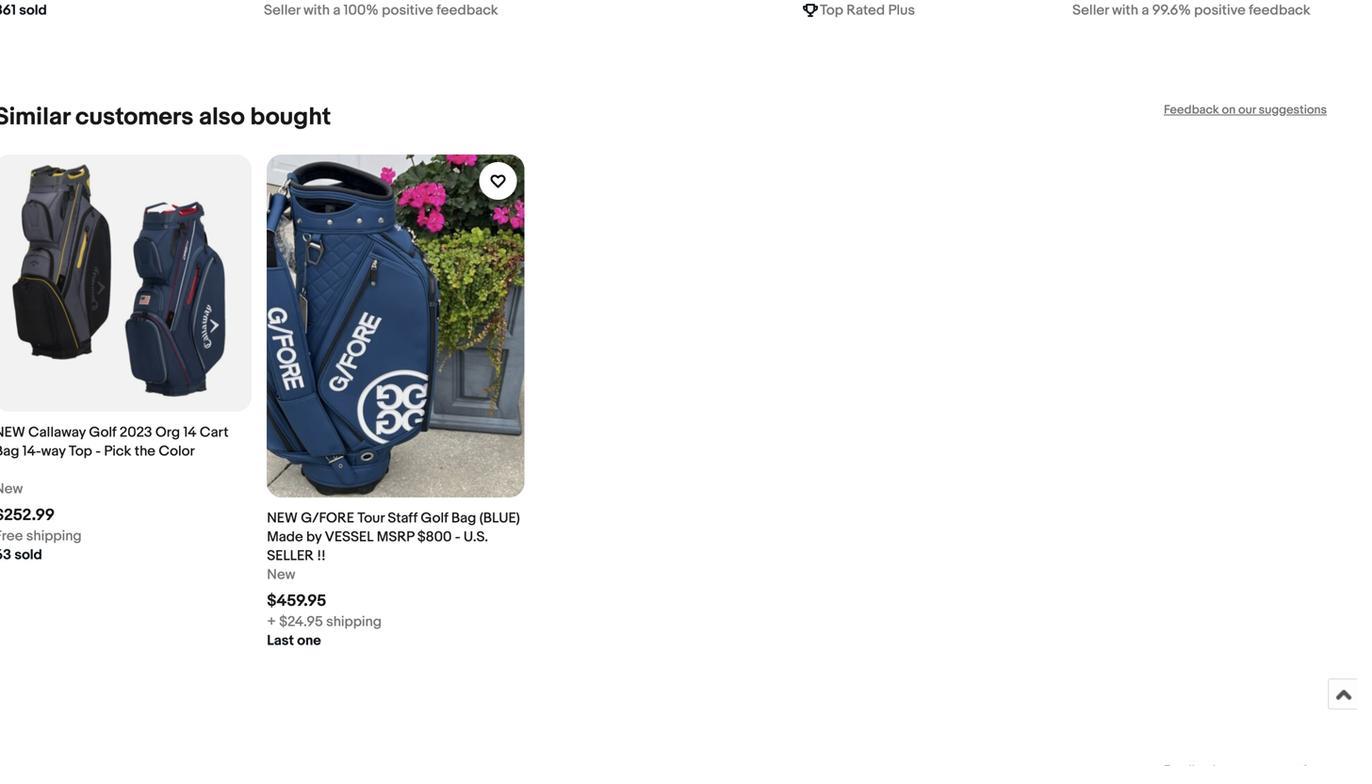 Task type: vqa. For each thing, say whether or not it's contained in the screenshot.
previous
no



Task type: locate. For each thing, give the bounding box(es) containing it.
1 feedback from the left
[[436, 2, 498, 19]]

feedback for seller with a 99.6% positive feedback
[[1249, 2, 1311, 19]]

0 horizontal spatial with
[[303, 2, 330, 19]]

new inside new g/fore tour staff golf bag (blue) made by vessel  msrp $800 - u.s. seller !! new $459.95 + $24.95 shipping last one
[[267, 510, 298, 527]]

1 vertical spatial -
[[455, 529, 460, 546]]

$24.95
[[279, 614, 323, 631]]

bag
[[0, 443, 19, 460], [451, 510, 476, 527]]

new up $252.99 text field
[[0, 481, 23, 498]]

positive for 100%
[[382, 2, 433, 19]]

1 vertical spatial shipping
[[326, 614, 382, 631]]

last
[[267, 633, 294, 649]]

seller left 99.6% on the right top of the page
[[1072, 2, 1109, 19]]

1 horizontal spatial feedback
[[1249, 2, 1311, 19]]

-
[[95, 443, 101, 460], [455, 529, 460, 546]]

0 vertical spatial new
[[0, 424, 25, 441]]

top inside new callaway golf 2023 org 14 cart bag 14-way top - pick the color
[[69, 443, 92, 460]]

suggestions
[[1259, 103, 1327, 117]]

bag up u.s.
[[451, 510, 476, 527]]

with left 100%
[[303, 2, 330, 19]]

new inside new callaway golf 2023 org 14 cart bag 14-way top - pick the color
[[0, 424, 25, 441]]

a left 100%
[[333, 2, 340, 19]]

0 horizontal spatial -
[[95, 443, 101, 460]]

63
[[0, 547, 11, 564]]

a for 100%
[[333, 2, 340, 19]]

golf up $800
[[421, 510, 448, 527]]

sold
[[19, 2, 47, 19], [14, 547, 42, 564]]

2 feedback from the left
[[1249, 2, 1311, 19]]

0 horizontal spatial feedback
[[436, 2, 498, 19]]

with left 99.6% on the right top of the page
[[1112, 2, 1138, 19]]

- left pick
[[95, 443, 101, 460]]

2 with from the left
[[1112, 2, 1138, 19]]

sold inside text box
[[19, 2, 47, 19]]

2 seller from the left
[[1072, 2, 1109, 19]]

1 with from the left
[[303, 2, 330, 19]]

1 horizontal spatial a
[[1142, 2, 1149, 19]]

Free shipping text field
[[0, 527, 82, 546]]

feedback
[[1164, 103, 1219, 117]]

1 a from the left
[[333, 2, 340, 19]]

rated
[[847, 2, 885, 19]]

0 horizontal spatial positive
[[382, 2, 433, 19]]

by
[[306, 529, 322, 546]]

shipping right $24.95
[[326, 614, 382, 631]]

0 vertical spatial shipping
[[26, 528, 82, 545]]

a
[[333, 2, 340, 19], [1142, 2, 1149, 19]]

pick
[[104, 443, 131, 460]]

u.s.
[[464, 529, 488, 546]]

1 horizontal spatial seller
[[1072, 2, 1109, 19]]

1 vertical spatial new
[[267, 567, 295, 584]]

color
[[159, 443, 195, 460]]

positive right 100%
[[382, 2, 433, 19]]

0 horizontal spatial new
[[0, 481, 23, 498]]

Seller with a 99.6% positive feedback text field
[[1072, 1, 1311, 20]]

new down seller on the bottom left of page
[[267, 567, 295, 584]]

list
[[0, 0, 1342, 50]]

the
[[134, 443, 155, 460]]

1 positive from the left
[[382, 2, 433, 19]]

new
[[0, 424, 25, 441], [267, 510, 298, 527]]

1 vertical spatial sold
[[14, 547, 42, 564]]

1 horizontal spatial top
[[820, 2, 843, 19]]

top left rated at the right of the page
[[820, 2, 843, 19]]

0 horizontal spatial shipping
[[26, 528, 82, 545]]

(blue)
[[479, 510, 520, 527]]

plus
[[888, 2, 915, 19]]

0 horizontal spatial new
[[0, 424, 25, 441]]

1 vertical spatial top
[[69, 443, 92, 460]]

0 horizontal spatial golf
[[89, 424, 116, 441]]

shipping
[[26, 528, 82, 545], [326, 614, 382, 631]]

seller with a 100% positive feedback link
[[264, 0, 518, 20]]

with
[[303, 2, 330, 19], [1112, 2, 1138, 19]]

1 horizontal spatial -
[[455, 529, 460, 546]]

feedback
[[436, 2, 498, 19], [1249, 2, 1311, 19]]

bag left 14- at the bottom left of the page
[[0, 443, 19, 460]]

top rated plus link
[[803, 0, 1057, 20]]

new for new callaway golf 2023 org 14 cart bag 14-way top - pick the color
[[0, 424, 25, 441]]

golf
[[89, 424, 116, 441], [421, 510, 448, 527]]

new g/fore tour staff golf bag (blue) made by vessel  msrp $800 - u.s. seller !! new $459.95 + $24.95 shipping last one
[[267, 510, 520, 649]]

positive
[[382, 2, 433, 19], [1194, 2, 1246, 19]]

0 horizontal spatial top
[[69, 443, 92, 460]]

one
[[297, 633, 321, 649]]

1 horizontal spatial with
[[1112, 2, 1138, 19]]

positive right 99.6% on the right top of the page
[[1194, 2, 1246, 19]]

new for new g/fore tour staff golf bag (blue) made by vessel  msrp $800 - u.s. seller !! new $459.95 + $24.95 shipping last one
[[267, 510, 298, 527]]

100%
[[344, 2, 379, 19]]

1 seller from the left
[[264, 2, 300, 19]]

top inside the top rated plus text box
[[820, 2, 843, 19]]

0 horizontal spatial bag
[[0, 443, 19, 460]]

g/fore
[[301, 510, 354, 527]]

list containing 361 sold
[[0, 0, 1342, 50]]

1 horizontal spatial bag
[[451, 510, 476, 527]]

0 vertical spatial bag
[[0, 443, 19, 460]]

golf up pick
[[89, 424, 116, 441]]

shipping down $252.99
[[26, 528, 82, 545]]

our
[[1238, 103, 1256, 117]]

0 vertical spatial golf
[[89, 424, 116, 441]]

top
[[820, 2, 843, 19], [69, 443, 92, 460]]

1 horizontal spatial golf
[[421, 510, 448, 527]]

2 positive from the left
[[1194, 2, 1246, 19]]

seller left 100%
[[264, 2, 300, 19]]

free
[[0, 528, 23, 545]]

sold right 361 on the left
[[19, 2, 47, 19]]

New text field
[[0, 480, 23, 499]]

2 a from the left
[[1142, 2, 1149, 19]]

$800
[[417, 529, 452, 546]]

vessel
[[325, 529, 374, 546]]

Last one text field
[[267, 632, 321, 650]]

0 vertical spatial -
[[95, 443, 101, 460]]

- left u.s.
[[455, 529, 460, 546]]

0 vertical spatial sold
[[19, 2, 47, 19]]

1 horizontal spatial positive
[[1194, 2, 1246, 19]]

bag inside new g/fore tour staff golf bag (blue) made by vessel  msrp $800 - u.s. seller !! new $459.95 + $24.95 shipping last one
[[451, 510, 476, 527]]

similar
[[0, 103, 70, 132]]

0 horizontal spatial a
[[333, 2, 340, 19]]

new $252.99 free shipping 63 sold
[[0, 481, 82, 564]]

new callaway golf 2023 org 14 cart bag 14-way top - pick the color
[[0, 424, 229, 460]]

bought
[[250, 103, 331, 132]]

made
[[267, 529, 303, 546]]

new up made
[[267, 510, 298, 527]]

1 vertical spatial golf
[[421, 510, 448, 527]]

0 vertical spatial new
[[0, 481, 23, 498]]

1 horizontal spatial new
[[267, 567, 295, 584]]

group
[[0, 154, 1342, 650]]

seller
[[267, 548, 314, 565]]

new
[[0, 481, 23, 498], [267, 567, 295, 584]]

0 horizontal spatial seller
[[264, 2, 300, 19]]

1 horizontal spatial shipping
[[326, 614, 382, 631]]

with for 99.6%
[[1112, 2, 1138, 19]]

361 sold text field
[[0, 1, 47, 20]]

similar customers also bought
[[0, 103, 331, 132]]

new inside new g/fore tour staff golf bag (blue) made by vessel  msrp $800 - u.s. seller !! new $459.95 + $24.95 shipping last one
[[267, 567, 295, 584]]

1 horizontal spatial new
[[267, 510, 298, 527]]

also
[[199, 103, 245, 132]]

1 vertical spatial new
[[267, 510, 298, 527]]

seller
[[264, 2, 300, 19], [1072, 2, 1109, 19]]

sold down free shipping text box
[[14, 547, 42, 564]]

group containing $252.99
[[0, 154, 1342, 650]]

top right way
[[69, 443, 92, 460]]

New text field
[[267, 566, 295, 584]]

shipping inside new g/fore tour staff golf bag (blue) made by vessel  msrp $800 - u.s. seller !! new $459.95 + $24.95 shipping last one
[[326, 614, 382, 631]]

feedback for seller with a 100% positive feedback
[[436, 2, 498, 19]]

new up 14- at the bottom left of the page
[[0, 424, 25, 441]]

a left 99.6% on the right top of the page
[[1142, 2, 1149, 19]]

1 vertical spatial bag
[[451, 510, 476, 527]]

0 vertical spatial top
[[820, 2, 843, 19]]



Task type: describe. For each thing, give the bounding box(es) containing it.
+
[[267, 614, 276, 631]]

$252.99 text field
[[0, 506, 55, 525]]

positive for 99.6%
[[1194, 2, 1246, 19]]

63 sold text field
[[0, 546, 42, 565]]

361 sold
[[0, 2, 47, 19]]

feedback on our suggestions
[[1164, 103, 1327, 117]]

msrp
[[377, 529, 414, 546]]

way
[[41, 443, 66, 460]]

tour
[[357, 510, 385, 527]]

+ $24.95 shipping text field
[[267, 613, 382, 632]]

with for 100%
[[303, 2, 330, 19]]

staff
[[388, 510, 417, 527]]

a for 99.6%
[[1142, 2, 1149, 19]]

seller for seller with a 100% positive feedback
[[264, 2, 300, 19]]

org
[[155, 424, 180, 441]]

Top Rated Plus text field
[[820, 1, 915, 20]]

on
[[1222, 103, 1236, 117]]

seller for seller with a 99.6% positive feedback
[[1072, 2, 1109, 19]]

- inside new g/fore tour staff golf bag (blue) made by vessel  msrp $800 - u.s. seller !! new $459.95 + $24.95 shipping last one
[[455, 529, 460, 546]]

cart
[[200, 424, 229, 441]]

feedback on our suggestions link
[[1164, 103, 1327, 117]]

361
[[0, 2, 16, 19]]

golf inside new callaway golf 2023 org 14 cart bag 14-way top - pick the color
[[89, 424, 116, 441]]

callaway
[[28, 424, 86, 441]]

seller with a 99.6% positive feedback
[[1072, 2, 1311, 19]]

shipping inside new $252.99 free shipping 63 sold
[[26, 528, 82, 545]]

$252.99
[[0, 506, 55, 525]]

14-
[[22, 443, 41, 460]]

golf inside new g/fore tour staff golf bag (blue) made by vessel  msrp $800 - u.s. seller !! new $459.95 + $24.95 shipping last one
[[421, 510, 448, 527]]

2023
[[120, 424, 152, 441]]

new inside new $252.99 free shipping 63 sold
[[0, 481, 23, 498]]

customers
[[75, 103, 194, 132]]

99.6%
[[1152, 2, 1191, 19]]

$459.95 text field
[[267, 592, 326, 611]]

361 sold link
[[0, 0, 249, 20]]

!!
[[317, 548, 326, 565]]

14
[[183, 424, 197, 441]]

seller with a 100% positive feedback
[[264, 2, 498, 19]]

- inside new callaway golf 2023 org 14 cart bag 14-way top - pick the color
[[95, 443, 101, 460]]

$459.95
[[267, 592, 326, 611]]

Seller with a 100% positive feedback text field
[[264, 1, 498, 20]]

bag inside new callaway golf 2023 org 14 cart bag 14-way top - pick the color
[[0, 443, 19, 460]]

top rated plus
[[820, 2, 915, 19]]

seller with a 99.6% positive feedback link
[[1072, 0, 1327, 20]]

sold inside new $252.99 free shipping 63 sold
[[14, 547, 42, 564]]



